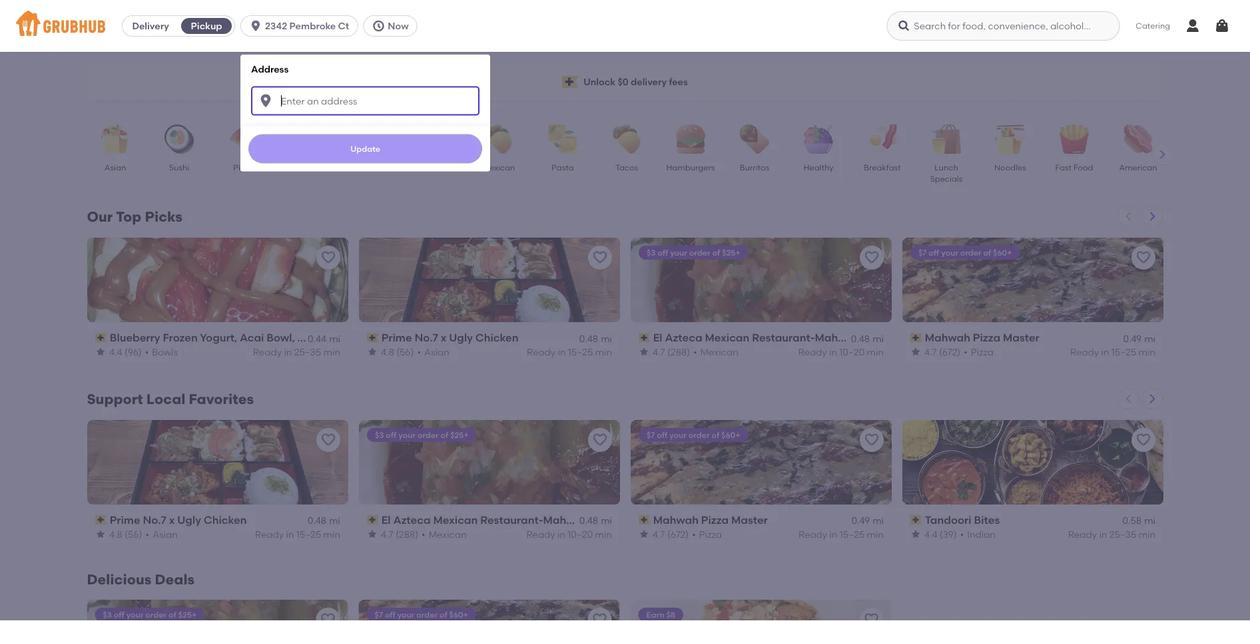 Task type: vqa. For each thing, say whether or not it's contained in the screenshot.
the 4pcs whole wings dinner
no



Task type: locate. For each thing, give the bounding box(es) containing it.
4.4
[[109, 347, 122, 358], [925, 529, 938, 540]]

1 horizontal spatial el
[[653, 332, 662, 345]]

0 vertical spatial 4.7 (672)
[[925, 347, 961, 358]]

picks
[[145, 209, 183, 226]]

0 horizontal spatial 4.7 (288)
[[381, 529, 418, 540]]

0 vertical spatial el
[[653, 332, 662, 345]]

0 vertical spatial $60+
[[993, 248, 1012, 258]]

pickup button
[[179, 15, 235, 37]]

0 horizontal spatial x
[[169, 514, 174, 527]]

0 vertical spatial master
[[1003, 332, 1040, 345]]

0 vertical spatial ugly
[[449, 332, 473, 345]]

japanese
[[351, 163, 390, 172]]

• asian
[[417, 347, 449, 358], [145, 529, 177, 540]]

indian
[[967, 529, 996, 540]]

2 caret left icon image from the top
[[1124, 394, 1135, 404]]

caret left icon image
[[1124, 211, 1135, 222], [1124, 394, 1135, 404]]

star icon image
[[95, 347, 106, 358], [367, 347, 378, 358], [639, 347, 649, 358], [911, 347, 921, 358], [95, 530, 106, 540], [367, 530, 378, 540], [639, 530, 649, 540], [911, 530, 921, 540]]

• mexican
[[693, 347, 738, 358], [422, 529, 467, 540]]

0 vertical spatial chicken
[[475, 332, 518, 345]]

asian down asian image
[[104, 163, 126, 172]]

italian image
[[411, 125, 458, 154]]

tea
[[413, 332, 432, 345]]

0.58
[[1123, 516, 1142, 527]]

update button
[[249, 134, 483, 164]]

1 horizontal spatial 4.7 (672)
[[925, 347, 961, 358]]

save this restaurant image
[[320, 250, 336, 266], [1136, 250, 1152, 266], [320, 432, 336, 448], [320, 612, 336, 622]]

prime no.7 x ugly chicken
[[381, 332, 518, 345], [109, 514, 247, 527]]

0 vertical spatial mahwah pizza master
[[925, 332, 1040, 345]]

1 caret left icon image from the top
[[1124, 211, 1135, 222]]

4.8 up delicious
[[109, 529, 122, 540]]

0 vertical spatial 25–35
[[294, 347, 321, 358]]

of
[[712, 248, 720, 258], [984, 248, 991, 258], [440, 430, 448, 440], [712, 430, 720, 440], [169, 610, 176, 620], [440, 610, 448, 620]]

noodles
[[995, 163, 1027, 172]]

$7 off your order of $60+
[[919, 248, 1012, 258], [647, 430, 740, 440], [375, 610, 468, 620]]

x right tea
[[441, 332, 446, 345]]

0 vertical spatial • asian
[[417, 347, 449, 358]]

0 horizontal spatial azteca
[[393, 514, 431, 527]]

1 horizontal spatial asian
[[152, 529, 177, 540]]

0 vertical spatial • pizza
[[964, 347, 994, 358]]

1 vertical spatial • pizza
[[692, 529, 722, 540]]

25–35 for frozen
[[294, 347, 321, 358]]

mexican
[[482, 163, 515, 172], [705, 332, 750, 345], [700, 347, 738, 358], [433, 514, 478, 527], [429, 529, 467, 540]]

0 horizontal spatial $7 off your order of $60+
[[375, 610, 468, 620]]

asian
[[104, 163, 126, 172], [424, 347, 449, 358], [152, 529, 177, 540]]

no.7 up the delicious deals
[[143, 514, 166, 527]]

4.8 (56)
[[381, 347, 414, 358], [109, 529, 142, 540]]

asian up deals
[[152, 529, 177, 540]]

pizza image
[[220, 125, 266, 154]]

ugly right tea
[[449, 332, 473, 345]]

10–20
[[840, 347, 865, 358], [568, 529, 593, 540]]

0.48 mi
[[579, 333, 612, 344], [851, 333, 884, 344], [307, 516, 340, 527], [579, 516, 612, 527]]

save this restaurant image
[[592, 250, 608, 266], [864, 250, 880, 266], [592, 432, 608, 448], [864, 432, 880, 448], [1136, 432, 1152, 448], [592, 612, 608, 622], [864, 612, 880, 622]]

2 vertical spatial asian
[[152, 529, 177, 540]]

1 horizontal spatial el azteca mexican restaurant-mahwah
[[653, 332, 861, 345]]

0 horizontal spatial no.7
[[143, 514, 166, 527]]

2 horizontal spatial svg image
[[1215, 18, 1231, 34]]

1 vertical spatial $60+
[[721, 430, 740, 440]]

1 vertical spatial $25+
[[450, 430, 469, 440]]

mahwah
[[815, 332, 861, 345], [925, 332, 971, 345], [543, 514, 589, 527], [653, 514, 699, 527]]

ready
[[253, 347, 282, 358], [527, 347, 556, 358], [798, 347, 827, 358], [1071, 347, 1099, 358], [255, 529, 284, 540], [526, 529, 555, 540], [799, 529, 827, 540], [1068, 529, 1097, 540]]

0 horizontal spatial 4.7 (672)
[[653, 529, 689, 540]]

1 vertical spatial caret right icon image
[[1148, 211, 1159, 222]]

master
[[1003, 332, 1040, 345], [731, 514, 768, 527]]

• asian down tea
[[417, 347, 449, 358]]

1 horizontal spatial ready in 25–35 min
[[1068, 529, 1156, 540]]

0 vertical spatial asian
[[104, 163, 126, 172]]

1 horizontal spatial 4.8 (56)
[[381, 347, 414, 358]]

el azteca mexican restaurant-mahwah
[[653, 332, 861, 345], [381, 514, 589, 527]]

0 vertical spatial 0.49
[[1124, 333, 1142, 344]]

caret right icon image for our top picks
[[1148, 211, 1159, 222]]

hamburgers image
[[667, 125, 714, 154]]

1 vertical spatial ready in 10–20 min
[[526, 529, 612, 540]]

1 horizontal spatial (288)
[[667, 347, 690, 358]]

•
[[145, 347, 148, 358], [417, 347, 421, 358], [693, 347, 697, 358], [964, 347, 968, 358], [145, 529, 149, 540], [422, 529, 425, 540], [692, 529, 696, 540], [960, 529, 964, 540]]

burritos image
[[731, 125, 778, 154]]

no.7
[[414, 332, 438, 345], [143, 514, 166, 527]]

chinese image
[[284, 125, 330, 154]]

0 horizontal spatial master
[[731, 514, 768, 527]]

deals
[[155, 572, 195, 589]]

prime left tea
[[381, 332, 412, 345]]

25–35 down 0.44
[[294, 347, 321, 358]]

4.8
[[381, 347, 394, 358], [109, 529, 122, 540]]

lunch specials
[[930, 163, 963, 184]]

0 horizontal spatial $25+
[[178, 610, 197, 620]]

min
[[323, 347, 340, 358], [595, 347, 612, 358], [867, 347, 884, 358], [1139, 347, 1156, 358], [323, 529, 340, 540], [595, 529, 612, 540], [867, 529, 884, 540], [1139, 529, 1156, 540]]

1 horizontal spatial mahwah pizza master
[[925, 332, 1040, 345]]

0 vertical spatial 4.8
[[381, 347, 394, 358]]

0 horizontal spatial prime
[[109, 514, 140, 527]]

1 horizontal spatial master
[[1003, 332, 1040, 345]]

yogurt,
[[200, 332, 237, 345]]

2 horizontal spatial asian
[[424, 347, 449, 358]]

pizza
[[233, 163, 253, 172], [973, 332, 1001, 345], [971, 347, 994, 358], [701, 514, 729, 527], [699, 529, 722, 540]]

1 vertical spatial (672)
[[667, 529, 689, 540]]

mahwah pizza master for middle subscription pass image
[[653, 514, 768, 527]]

subscription pass image
[[95, 333, 107, 343], [911, 333, 922, 343], [639, 516, 651, 525]]

delivery
[[132, 20, 169, 32]]

2342
[[265, 20, 287, 32]]

0 horizontal spatial $7
[[375, 610, 383, 620]]

unlock
[[584, 76, 616, 88]]

1 vertical spatial $7 off your order of $60+
[[647, 430, 740, 440]]

ready in 25–35 min down bowl,
[[253, 347, 340, 358]]

4.7 (288)
[[653, 347, 690, 358], [381, 529, 418, 540]]

2 vertical spatial $60+
[[450, 610, 468, 620]]

0 vertical spatial ready in 25–35 min
[[253, 347, 340, 358]]

asian down tea
[[424, 347, 449, 358]]

1 horizontal spatial ugly
[[449, 332, 473, 345]]

ready in 25–35 min for bites
[[1068, 529, 1156, 540]]

subscription pass image
[[367, 333, 379, 343], [639, 333, 651, 343], [95, 516, 107, 525], [367, 516, 379, 525], [911, 516, 922, 525]]

save this restaurant button
[[316, 246, 340, 270], [588, 246, 612, 270], [860, 246, 884, 270], [1132, 246, 1156, 270], [316, 428, 340, 452], [588, 428, 612, 452], [860, 428, 884, 452], [1132, 428, 1156, 452], [316, 608, 340, 622], [588, 608, 612, 622], [860, 608, 884, 622]]

(672) for the right subscription pass image
[[939, 347, 961, 358]]

2 horizontal spatial $25+
[[722, 248, 740, 258]]

2 vertical spatial $3 off your order of $25+
[[103, 610, 197, 620]]

0 vertical spatial 0.49 mi
[[1124, 333, 1156, 344]]

1 horizontal spatial x
[[441, 332, 446, 345]]

(56)
[[396, 347, 414, 358], [124, 529, 142, 540]]

1 horizontal spatial 0.49 mi
[[1124, 333, 1156, 344]]

(672)
[[939, 347, 961, 358], [667, 529, 689, 540]]

• asian up deals
[[145, 529, 177, 540]]

el
[[653, 332, 662, 345], [381, 514, 391, 527]]

prime up delicious
[[109, 514, 140, 527]]

0 horizontal spatial mahwah pizza master
[[653, 514, 768, 527]]

mexican image
[[475, 125, 522, 154]]

restaurant-
[[752, 332, 815, 345], [480, 514, 543, 527]]

0 vertical spatial (672)
[[939, 347, 961, 358]]

4.7
[[653, 347, 665, 358], [925, 347, 937, 358], [381, 529, 393, 540], [653, 529, 665, 540]]

4.4 left (96)
[[109, 347, 122, 358]]

25–35
[[294, 347, 321, 358], [1110, 529, 1137, 540]]

bites
[[974, 514, 1000, 527]]

4.7 (672)
[[925, 347, 961, 358], [653, 529, 689, 540]]

ct
[[338, 20, 349, 32]]

0 horizontal spatial 25–35
[[294, 347, 321, 358]]

main navigation navigation
[[0, 0, 1251, 622]]

ready in 15–25 min
[[527, 347, 612, 358], [1071, 347, 1156, 358], [255, 529, 340, 540], [799, 529, 884, 540]]

1 vertical spatial • mexican
[[422, 529, 467, 540]]

0.49 mi
[[1124, 333, 1156, 344], [852, 516, 884, 527]]

25–35 for bites
[[1110, 529, 1137, 540]]

1 horizontal spatial 25–35
[[1110, 529, 1137, 540]]

svg image
[[249, 19, 263, 33], [898, 19, 911, 33]]

$0
[[618, 76, 629, 88]]

1 vertical spatial • asian
[[145, 529, 177, 540]]

0 vertical spatial el azteca mexican restaurant-mahwah
[[653, 332, 861, 345]]

support
[[87, 391, 143, 408]]

0 horizontal spatial 4.4
[[109, 347, 122, 358]]

4.8 (56) up delicious
[[109, 529, 142, 540]]

0 horizontal spatial $3 off your order of $25+
[[103, 610, 197, 620]]

x up deals
[[169, 514, 174, 527]]

prime
[[381, 332, 412, 345], [109, 514, 140, 527]]

noodles image
[[987, 125, 1034, 154]]

4.8 down bubble in the left bottom of the page
[[381, 347, 394, 358]]

delivery button
[[123, 15, 179, 37]]

update
[[351, 144, 380, 154]]

Enter an address search field
[[251, 86, 480, 116]]

$25+
[[722, 248, 740, 258], [450, 430, 469, 440], [178, 610, 197, 620]]

2 horizontal spatial $7 off your order of $60+
[[919, 248, 1012, 258]]

1 horizontal spatial (56)
[[396, 347, 414, 358]]

• pizza
[[964, 347, 994, 358], [692, 529, 722, 540]]

4.4 left the (39)
[[925, 529, 938, 540]]

1 vertical spatial $3 off your order of $25+
[[375, 430, 469, 440]]

our top picks
[[87, 209, 183, 226]]

our
[[87, 209, 113, 226]]

4.8 (56) down bubble in the left bottom of the page
[[381, 347, 414, 358]]

0 vertical spatial prime
[[381, 332, 412, 345]]

ready in 25–35 min
[[253, 347, 340, 358], [1068, 529, 1156, 540]]

hamburgers
[[666, 163, 715, 172]]

no.7 right bubble in the left bottom of the page
[[414, 332, 438, 345]]

1 vertical spatial 4.7 (288)
[[381, 529, 418, 540]]

japanese image
[[348, 125, 394, 154]]

ugly up deals
[[177, 514, 201, 527]]

1 vertical spatial 4.7 (672)
[[653, 529, 689, 540]]

healthy
[[804, 163, 834, 172]]

ready in 25–35 min down 0.58
[[1068, 529, 1156, 540]]

1 vertical spatial el azteca mexican restaurant-mahwah
[[381, 514, 589, 527]]

1 svg image from the left
[[249, 19, 263, 33]]

$3
[[647, 248, 656, 258], [375, 430, 384, 440], [103, 610, 112, 620]]

ready in 25–35 min for frozen
[[253, 347, 340, 358]]

ready in 10–20 min
[[798, 347, 884, 358], [526, 529, 612, 540]]

address
[[251, 63, 289, 75]]

1 vertical spatial 4.8
[[109, 529, 122, 540]]

25–35 down 0.58
[[1110, 529, 1137, 540]]

(56) down bubble in the left bottom of the page
[[396, 347, 414, 358]]

bowls
[[152, 347, 178, 358]]

svg image
[[1215, 18, 1231, 34], [372, 19, 385, 33], [258, 93, 274, 109]]

(288)
[[667, 347, 690, 358], [395, 529, 418, 540]]

1 vertical spatial no.7
[[143, 514, 166, 527]]

1 vertical spatial mahwah pizza master
[[653, 514, 768, 527]]

(96)
[[124, 347, 141, 358]]

1 horizontal spatial 4.4
[[925, 529, 938, 540]]

order
[[689, 248, 710, 258], [960, 248, 982, 258], [417, 430, 439, 440], [689, 430, 710, 440], [145, 610, 167, 620], [417, 610, 438, 620]]

(56) up the delicious deals
[[124, 529, 142, 540]]

0 vertical spatial $25+
[[722, 248, 740, 258]]

your
[[670, 248, 687, 258], [941, 248, 959, 258], [398, 430, 415, 440], [670, 430, 687, 440], [126, 610, 144, 620], [398, 610, 415, 620]]

0 vertical spatial 4.4
[[109, 347, 122, 358]]

$60+
[[993, 248, 1012, 258], [721, 430, 740, 440], [450, 610, 468, 620]]

caret right icon image
[[1158, 149, 1169, 160], [1148, 211, 1159, 222], [1148, 394, 1159, 404]]

1 vertical spatial 4.8 (56)
[[109, 529, 142, 540]]

0 horizontal spatial subscription pass image
[[95, 333, 107, 343]]

caret left icon image for our top picks
[[1124, 211, 1135, 222]]

1 vertical spatial 4.4
[[925, 529, 938, 540]]

off
[[658, 248, 668, 258], [929, 248, 940, 258], [386, 430, 396, 440], [657, 430, 668, 440], [114, 610, 125, 620], [385, 610, 396, 620]]

0 horizontal spatial $3
[[103, 610, 112, 620]]



Task type: describe. For each thing, give the bounding box(es) containing it.
1 horizontal spatial subscription pass image
[[639, 516, 651, 525]]

4.4 for tandoori bites
[[925, 529, 938, 540]]

american image
[[1115, 125, 1162, 154]]

1 horizontal spatial • pizza
[[964, 347, 994, 358]]

asian image
[[92, 125, 138, 154]]

blueberry frozen yogurt, acai bowl, smoothie and bubble tea
[[109, 332, 432, 345]]

0 horizontal spatial chicken
[[203, 514, 247, 527]]

1 horizontal spatial $3 off your order of $25+
[[375, 430, 469, 440]]

0 vertical spatial x
[[441, 332, 446, 345]]

1 horizontal spatial 4.7 (288)
[[653, 347, 690, 358]]

delivery
[[631, 76, 667, 88]]

2 svg image from the left
[[898, 19, 911, 33]]

grubhub plus flag logo image
[[563, 76, 579, 88]]

pickup
[[191, 20, 222, 32]]

tacos image
[[603, 125, 650, 154]]

4.4 (39)
[[925, 529, 957, 540]]

food
[[1074, 163, 1093, 172]]

2 horizontal spatial subscription pass image
[[911, 333, 922, 343]]

1 vertical spatial $7
[[647, 430, 655, 440]]

• indian
[[960, 529, 996, 540]]

pasta image
[[539, 125, 586, 154]]

healthy image
[[795, 125, 842, 154]]

italian
[[423, 163, 447, 172]]

fast
[[1056, 163, 1072, 172]]

support local favorites
[[87, 391, 254, 408]]

(672) for middle subscription pass image
[[667, 529, 689, 540]]

0 vertical spatial (56)
[[396, 347, 414, 358]]

2 vertical spatial $7 off your order of $60+
[[375, 610, 468, 620]]

1 vertical spatial 0.49
[[852, 516, 870, 527]]

now
[[388, 20, 409, 32]]

0 horizontal spatial ready in 10–20 min
[[526, 529, 612, 540]]

0.44
[[308, 333, 326, 344]]

1 horizontal spatial ready in 10–20 min
[[798, 347, 884, 358]]

tacos
[[615, 163, 638, 172]]

fees
[[669, 76, 688, 88]]

2 vertical spatial $7
[[375, 610, 383, 620]]

4.4 (96)
[[109, 347, 141, 358]]

1 horizontal spatial prime
[[381, 332, 412, 345]]

bubble
[[373, 332, 410, 345]]

acai
[[240, 332, 264, 345]]

favorites
[[189, 391, 254, 408]]

lunch
[[935, 163, 958, 172]]

blueberry
[[109, 332, 160, 345]]

and
[[350, 332, 371, 345]]

2 horizontal spatial $3
[[647, 248, 656, 258]]

mahwah pizza master for the right subscription pass image
[[925, 332, 1040, 345]]

2 vertical spatial $3
[[103, 610, 112, 620]]

0 horizontal spatial restaurant-
[[480, 514, 543, 527]]

0 vertical spatial $7 off your order of $60+
[[919, 248, 1012, 258]]

1 horizontal spatial azteca
[[665, 332, 702, 345]]

burritos
[[740, 163, 769, 172]]

$8
[[667, 610, 676, 620]]

1 horizontal spatial • asian
[[417, 347, 449, 358]]

frozen
[[163, 332, 197, 345]]

sushi image
[[156, 125, 202, 154]]

0 vertical spatial caret right icon image
[[1158, 149, 1169, 160]]

local
[[146, 391, 185, 408]]

2 horizontal spatial $7
[[919, 248, 927, 258]]

0 horizontal spatial el azteca mexican restaurant-mahwah
[[381, 514, 589, 527]]

fast food
[[1056, 163, 1093, 172]]

fast food image
[[1051, 125, 1098, 154]]

1 vertical spatial asian
[[424, 347, 449, 358]]

1 horizontal spatial $7 off your order of $60+
[[647, 430, 740, 440]]

earn
[[647, 610, 665, 620]]

0 vertical spatial no.7
[[414, 332, 438, 345]]

1 vertical spatial x
[[169, 514, 174, 527]]

2342 pembroke ct button
[[241, 15, 363, 37]]

bowl,
[[266, 332, 295, 345]]

smoothie
[[297, 332, 347, 345]]

1 vertical spatial $3
[[375, 430, 384, 440]]

pembroke
[[290, 20, 336, 32]]

1 horizontal spatial chicken
[[475, 332, 518, 345]]

0.44 mi
[[308, 333, 340, 344]]

0 horizontal spatial svg image
[[258, 93, 274, 109]]

delicious
[[87, 572, 152, 589]]

0 vertical spatial $3 off your order of $25+
[[647, 248, 740, 258]]

1 vertical spatial prime
[[109, 514, 140, 527]]

pasta
[[552, 163, 574, 172]]

0 horizontal spatial asian
[[104, 163, 126, 172]]

0 horizontal spatial • asian
[[145, 529, 177, 540]]

1 vertical spatial (288)
[[395, 529, 418, 540]]

0 horizontal spatial el
[[381, 514, 391, 527]]

svg image inside the 2342 pembroke ct button
[[249, 19, 263, 33]]

1 horizontal spatial $25+
[[450, 430, 469, 440]]

• bowls
[[145, 347, 178, 358]]

1 horizontal spatial 4.8
[[381, 347, 394, 358]]

american
[[1119, 163, 1158, 172]]

lunch specials image
[[923, 125, 970, 154]]

caret right icon image for support local favorites
[[1148, 394, 1159, 404]]

0 horizontal spatial 10–20
[[568, 529, 593, 540]]

delicious deals
[[87, 572, 195, 589]]

0 vertical spatial 10–20
[[840, 347, 865, 358]]

chinese
[[291, 163, 323, 172]]

1 horizontal spatial $60+
[[721, 430, 740, 440]]

tandoori
[[925, 514, 972, 527]]

catering
[[1136, 21, 1171, 31]]

0 horizontal spatial • pizza
[[692, 529, 722, 540]]

2342 pembroke ct
[[265, 20, 349, 32]]

svg image inside now button
[[372, 19, 385, 33]]

earn $8
[[647, 610, 676, 620]]

2 vertical spatial $25+
[[178, 610, 197, 620]]

breakfast image
[[859, 125, 906, 154]]

0 horizontal spatial • mexican
[[422, 529, 467, 540]]

4.4 for blueberry frozen yogurt, acai bowl, smoothie and bubble tea
[[109, 347, 122, 358]]

0 vertical spatial • mexican
[[693, 347, 738, 358]]

0 vertical spatial (288)
[[667, 347, 690, 358]]

0 vertical spatial restaurant-
[[752, 332, 815, 345]]

1 vertical spatial (56)
[[124, 529, 142, 540]]

0 horizontal spatial ugly
[[177, 514, 201, 527]]

now button
[[363, 15, 423, 37]]

0.58 mi
[[1123, 516, 1156, 527]]

0 vertical spatial 4.8 (56)
[[381, 347, 414, 358]]

0 vertical spatial prime no.7 x ugly chicken
[[381, 332, 518, 345]]

breakfast
[[864, 163, 901, 172]]

unlock $0 delivery fees
[[584, 76, 688, 88]]

0 horizontal spatial 0.49 mi
[[852, 516, 884, 527]]

top
[[116, 209, 142, 226]]

specials
[[930, 174, 963, 184]]

0 horizontal spatial $60+
[[450, 610, 468, 620]]

(39)
[[940, 529, 957, 540]]

1 vertical spatial prime no.7 x ugly chicken
[[109, 514, 247, 527]]

caret left icon image for support local favorites
[[1124, 394, 1135, 404]]

sushi
[[169, 163, 189, 172]]

tandoori bites
[[925, 514, 1000, 527]]

catering button
[[1127, 11, 1180, 41]]



